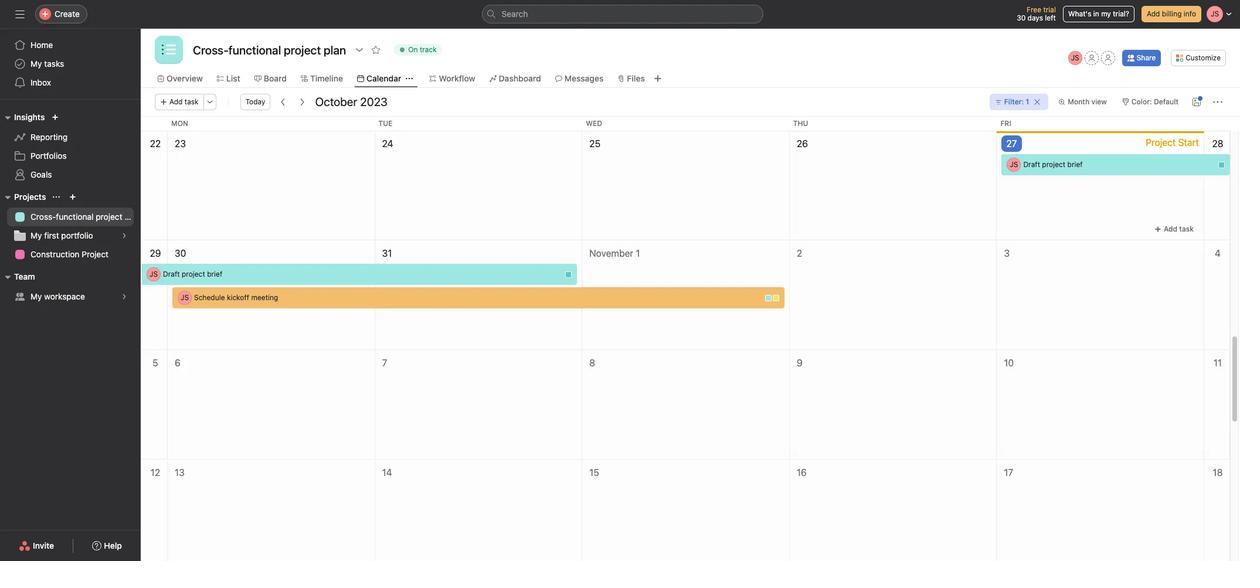 Task type: vqa. For each thing, say whether or not it's contained in the screenshot.
board image
no



Task type: locate. For each thing, give the bounding box(es) containing it.
my left first
[[31, 231, 42, 241]]

hide sidebar image
[[15, 9, 25, 19]]

1 horizontal spatial draft
[[1024, 160, 1041, 169]]

1 horizontal spatial brief
[[1068, 160, 1084, 169]]

projects
[[14, 192, 46, 202]]

30 inside 'free trial 30 days left'
[[1017, 13, 1026, 22]]

0 vertical spatial 30
[[1017, 13, 1026, 22]]

filter: 1 button
[[990, 94, 1049, 110]]

trial
[[1044, 5, 1057, 14]]

project
[[1147, 137, 1177, 148], [82, 249, 109, 259]]

next month image
[[298, 97, 307, 107]]

reporting
[[31, 132, 68, 142]]

save options image
[[1193, 97, 1202, 107]]

1 horizontal spatial project
[[1147, 137, 1177, 148]]

1 vertical spatial my
[[31, 231, 42, 241]]

0 vertical spatial brief
[[1068, 160, 1084, 169]]

color: default button
[[1118, 94, 1185, 110]]

project left 'start'
[[1147, 137, 1177, 148]]

today
[[246, 97, 265, 106]]

0 horizontal spatial brief
[[207, 270, 223, 279]]

0 vertical spatial add task
[[170, 97, 199, 106]]

my first portfolio
[[31, 231, 93, 241]]

clear image
[[1035, 99, 1042, 106]]

1 horizontal spatial task
[[1180, 225, 1195, 234]]

1 horizontal spatial add
[[1148, 9, 1161, 18]]

timeline link
[[301, 72, 343, 85]]

1 horizontal spatial add task button
[[1150, 221, 1200, 238]]

see details, my first portfolio image
[[121, 232, 128, 239]]

draft
[[1024, 160, 1041, 169], [163, 270, 180, 279]]

2
[[797, 248, 803, 259]]

14
[[382, 468, 392, 478]]

share button
[[1123, 50, 1162, 66]]

my for my first portfolio
[[31, 231, 42, 241]]

my inside teams element
[[31, 292, 42, 302]]

november
[[590, 248, 634, 259]]

10
[[1005, 358, 1015, 368]]

thu
[[794, 119, 809, 128]]

1 for november 1
[[636, 248, 640, 259]]

construction project
[[31, 249, 109, 259]]

2 vertical spatial project
[[182, 270, 205, 279]]

portfolio
[[61, 231, 93, 241]]

0 vertical spatial 1
[[1027, 97, 1030, 106]]

0 vertical spatial add
[[1148, 9, 1161, 18]]

brief
[[1068, 160, 1084, 169], [207, 270, 223, 279]]

0 horizontal spatial add task button
[[155, 94, 204, 110]]

30
[[1017, 13, 1026, 22], [175, 248, 186, 259]]

0 vertical spatial draft project brief
[[1024, 160, 1084, 169]]

2 horizontal spatial project
[[1043, 160, 1066, 169]]

search list box
[[482, 5, 764, 23]]

overview link
[[157, 72, 203, 85]]

tasks
[[44, 59, 64, 69]]

on track
[[409, 45, 437, 54]]

insights
[[14, 112, 45, 122]]

my workspace link
[[7, 288, 134, 306]]

fri
[[1001, 119, 1012, 128]]

my workspace
[[31, 292, 85, 302]]

2 vertical spatial my
[[31, 292, 42, 302]]

my left the tasks
[[31, 59, 42, 69]]

my tasks link
[[7, 55, 134, 73]]

add task
[[170, 97, 199, 106], [1165, 225, 1195, 234]]

draft project brief
[[1024, 160, 1084, 169], [163, 270, 223, 279]]

1 vertical spatial add
[[170, 97, 183, 106]]

1 horizontal spatial 1
[[1027, 97, 1030, 106]]

on
[[409, 45, 418, 54]]

board link
[[255, 72, 287, 85]]

more actions image
[[1214, 97, 1223, 107], [206, 99, 213, 106]]

0 horizontal spatial more actions image
[[206, 99, 213, 106]]

1 horizontal spatial add task
[[1165, 225, 1195, 234]]

messages
[[565, 73, 604, 83]]

free trial 30 days left
[[1017, 5, 1057, 22]]

1
[[1027, 97, 1030, 106], [636, 248, 640, 259]]

0 horizontal spatial task
[[185, 97, 199, 106]]

1 right november
[[636, 248, 640, 259]]

insights element
[[0, 107, 141, 187]]

list image
[[162, 43, 176, 57]]

1 vertical spatial brief
[[207, 270, 223, 279]]

calendar
[[367, 73, 402, 83]]

2 horizontal spatial add
[[1165, 225, 1178, 234]]

0 vertical spatial my
[[31, 59, 42, 69]]

projects element
[[0, 187, 141, 266]]

color: default
[[1132, 97, 1179, 106]]

3 my from the top
[[31, 292, 42, 302]]

0 horizontal spatial draft project brief
[[163, 270, 223, 279]]

my inside projects 'element'
[[31, 231, 42, 241]]

previous month image
[[279, 97, 288, 107]]

construction project link
[[7, 245, 134, 264]]

1 inside dropdown button
[[1027, 97, 1030, 106]]

mon
[[171, 119, 188, 128]]

project
[[1043, 160, 1066, 169], [96, 212, 122, 222], [182, 270, 205, 279]]

list link
[[217, 72, 240, 85]]

30 right 29 on the top left
[[175, 248, 186, 259]]

1 horizontal spatial 30
[[1017, 13, 1026, 22]]

0 horizontal spatial project
[[82, 249, 109, 259]]

1 vertical spatial project
[[96, 212, 122, 222]]

0 horizontal spatial add
[[170, 97, 183, 106]]

month view button
[[1054, 94, 1113, 110]]

0 horizontal spatial 1
[[636, 248, 640, 259]]

what's
[[1069, 9, 1092, 18]]

my for my tasks
[[31, 59, 42, 69]]

js left the schedule
[[181, 293, 189, 302]]

what's in my trial?
[[1069, 9, 1130, 18]]

js up month
[[1072, 53, 1080, 62]]

25
[[590, 138, 601, 149]]

invite
[[33, 541, 54, 551]]

1 vertical spatial 1
[[636, 248, 640, 259]]

2 my from the top
[[31, 231, 42, 241]]

30 left days on the right of the page
[[1017, 13, 1026, 22]]

16
[[797, 468, 807, 478]]

my down team
[[31, 292, 42, 302]]

wed
[[586, 119, 603, 128]]

1 my from the top
[[31, 59, 42, 69]]

1 horizontal spatial more actions image
[[1214, 97, 1223, 107]]

None text field
[[190, 39, 349, 60]]

meeting
[[251, 293, 278, 302]]

js down 27 at the right
[[1011, 160, 1019, 169]]

15
[[590, 468, 600, 478]]

add task button
[[155, 94, 204, 110], [1150, 221, 1200, 238]]

23
[[175, 138, 186, 149]]

1 vertical spatial project
[[82, 249, 109, 259]]

0 horizontal spatial project
[[96, 212, 122, 222]]

js button
[[1069, 51, 1083, 65]]

my tasks
[[31, 59, 64, 69]]

0 vertical spatial project
[[1147, 137, 1177, 148]]

billing
[[1163, 9, 1183, 18]]

dashboard link
[[490, 72, 541, 85]]

tab actions image
[[406, 75, 413, 82]]

4
[[1216, 248, 1222, 259]]

0 horizontal spatial draft
[[163, 270, 180, 279]]

my first portfolio link
[[7, 226, 134, 245]]

1 vertical spatial add task button
[[1150, 221, 1200, 238]]

1 horizontal spatial draft project brief
[[1024, 160, 1084, 169]]

js
[[1072, 53, 1080, 62], [1011, 160, 1019, 169], [150, 270, 158, 279], [181, 293, 189, 302]]

1 left clear 'icon' on the right top of page
[[1027, 97, 1030, 106]]

js inside button
[[1072, 53, 1080, 62]]

1 vertical spatial 30
[[175, 248, 186, 259]]

6
[[175, 358, 181, 368]]

1 horizontal spatial project
[[182, 270, 205, 279]]

project down portfolio
[[82, 249, 109, 259]]

my inside global element
[[31, 59, 42, 69]]

teams element
[[0, 266, 141, 309]]

what's in my trial? button
[[1064, 6, 1135, 22]]



Task type: describe. For each thing, give the bounding box(es) containing it.
22
[[150, 138, 161, 149]]

info
[[1185, 9, 1197, 18]]

customize
[[1187, 53, 1222, 62]]

help
[[104, 541, 122, 551]]

project inside cross-functional project plan 'link'
[[96, 212, 122, 222]]

team button
[[0, 270, 35, 284]]

0 vertical spatial project
[[1043, 160, 1066, 169]]

add to starred image
[[372, 45, 381, 55]]

invite button
[[11, 536, 62, 557]]

goals
[[31, 170, 52, 180]]

new image
[[52, 114, 59, 121]]

home
[[31, 40, 53, 50]]

add inside button
[[1148, 9, 1161, 18]]

js down 29 on the top left
[[150, 270, 158, 279]]

left
[[1046, 13, 1057, 22]]

2023
[[360, 95, 388, 109]]

plan
[[125, 212, 141, 222]]

insights button
[[0, 110, 45, 124]]

18
[[1214, 468, 1224, 478]]

0 horizontal spatial add task
[[170, 97, 199, 106]]

portfolios link
[[7, 147, 134, 165]]

9
[[797, 358, 803, 368]]

help button
[[85, 536, 130, 557]]

search
[[502, 9, 528, 19]]

cross-functional project plan link
[[7, 208, 141, 226]]

default
[[1155, 97, 1179, 106]]

workflow
[[439, 73, 476, 83]]

construction
[[31, 249, 79, 259]]

share
[[1138, 53, 1157, 62]]

17
[[1005, 468, 1014, 478]]

calendar link
[[357, 72, 402, 85]]

show options, current sort, top image
[[53, 194, 60, 201]]

kickoff
[[227, 293, 249, 302]]

workspace
[[44, 292, 85, 302]]

26
[[797, 138, 809, 149]]

add billing info button
[[1142, 6, 1202, 22]]

goals link
[[7, 165, 134, 184]]

1 vertical spatial add task
[[1165, 225, 1195, 234]]

0 vertical spatial draft
[[1024, 160, 1041, 169]]

search button
[[482, 5, 764, 23]]

new project or portfolio image
[[69, 194, 77, 201]]

my for my workspace
[[31, 292, 42, 302]]

1 vertical spatial task
[[1180, 225, 1195, 234]]

workflow link
[[430, 72, 476, 85]]

overview
[[167, 73, 203, 83]]

0 vertical spatial task
[[185, 97, 199, 106]]

portfolios
[[31, 151, 67, 161]]

board
[[264, 73, 287, 83]]

see details, my workspace image
[[121, 293, 128, 300]]

first
[[44, 231, 59, 241]]

11
[[1214, 358, 1223, 368]]

november 1
[[590, 248, 640, 259]]

8
[[590, 358, 596, 368]]

list
[[226, 73, 240, 83]]

5
[[153, 358, 158, 368]]

days
[[1028, 13, 1044, 22]]

today button
[[240, 94, 271, 110]]

1 for filter: 1
[[1027, 97, 1030, 106]]

global element
[[0, 29, 141, 99]]

on track button
[[389, 42, 447, 58]]

2 vertical spatial add
[[1165, 225, 1178, 234]]

start
[[1179, 137, 1200, 148]]

track
[[420, 45, 437, 54]]

project start
[[1147, 137, 1200, 148]]

filter:
[[1005, 97, 1025, 106]]

messages link
[[556, 72, 604, 85]]

show options image
[[355, 45, 365, 55]]

tue
[[379, 119, 393, 128]]

0 vertical spatial add task button
[[155, 94, 204, 110]]

filter: 1
[[1005, 97, 1030, 106]]

customize button
[[1172, 50, 1227, 66]]

month view
[[1069, 97, 1108, 106]]

0 horizontal spatial 30
[[175, 248, 186, 259]]

free
[[1027, 5, 1042, 14]]

cross-functional project plan
[[31, 212, 141, 222]]

functional
[[56, 212, 94, 222]]

view
[[1092, 97, 1108, 106]]

3
[[1005, 248, 1010, 259]]

29
[[150, 248, 161, 259]]

schedule
[[194, 293, 225, 302]]

files
[[627, 73, 645, 83]]

28
[[1213, 138, 1224, 149]]

my
[[1102, 9, 1112, 18]]

add tab image
[[654, 74, 663, 83]]

project inside 'element'
[[82, 249, 109, 259]]

color:
[[1132, 97, 1153, 106]]

in
[[1094, 9, 1100, 18]]

1 vertical spatial draft
[[163, 270, 180, 279]]

create
[[55, 9, 80, 19]]

13
[[175, 468, 185, 478]]

october
[[315, 95, 358, 109]]

home link
[[7, 36, 134, 55]]

projects button
[[0, 190, 46, 204]]

dashboard
[[499, 73, 541, 83]]

1 vertical spatial draft project brief
[[163, 270, 223, 279]]



